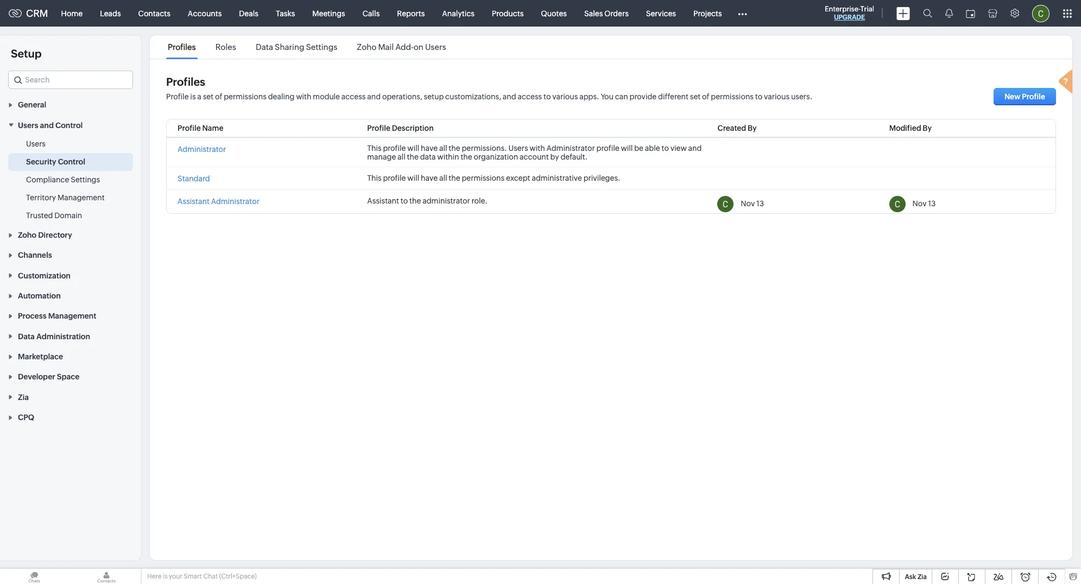 Task type: describe. For each thing, give the bounding box(es) containing it.
1 access from the left
[[341, 92, 366, 101]]

administrator
[[423, 197, 470, 205]]

operations,
[[382, 92, 422, 101]]

profile for this profile will have all the permissions. users with administrator profile will be able to view and manage all the data within the organization account by default.
[[383, 144, 406, 153]]

is for profile
[[190, 92, 196, 101]]

2 of from the left
[[702, 92, 710, 101]]

leads link
[[91, 0, 130, 26]]

within
[[437, 153, 459, 161]]

sharing
[[275, 42, 304, 52]]

tasks
[[276, 9, 295, 18]]

process management button
[[0, 306, 141, 326]]

developer space
[[18, 373, 80, 382]]

different
[[658, 92, 689, 101]]

role.
[[472, 197, 488, 205]]

1 horizontal spatial settings
[[306, 42, 337, 52]]

profile element
[[1026, 0, 1056, 26]]

13 for first image
[[757, 199, 764, 208]]

general
[[18, 101, 46, 109]]

calls
[[363, 9, 380, 18]]

to left 'administrator'
[[401, 197, 408, 205]]

management for process management
[[48, 312, 96, 321]]

analytics
[[442, 9, 475, 18]]

developer
[[18, 373, 55, 382]]

profiles link
[[166, 42, 198, 52]]

to up created by
[[755, 92, 763, 101]]

new
[[1005, 92, 1021, 101]]

create menu element
[[890, 0, 917, 26]]

modified
[[889, 124, 921, 133]]

zoho mail add-on users link
[[355, 42, 448, 52]]

and left operations,
[[367, 92, 381, 101]]

be
[[634, 144, 644, 153]]

to left apps.
[[544, 92, 551, 101]]

quotes
[[541, 9, 567, 18]]

users inside dropdown button
[[18, 121, 38, 130]]

ask
[[905, 574, 916, 581]]

able
[[645, 144, 660, 153]]

users.
[[791, 92, 813, 101]]

management for territory management
[[58, 193, 105, 202]]

marketplace
[[18, 353, 63, 361]]

2 set from the left
[[690, 92, 701, 101]]

here is your smart chat (ctrl+space)
[[147, 573, 257, 581]]

trusted domain
[[26, 211, 82, 220]]

created
[[718, 124, 746, 133]]

general button
[[0, 95, 141, 115]]

users right the on at top
[[425, 42, 446, 52]]

contacts link
[[130, 0, 179, 26]]

2 various from the left
[[764, 92, 790, 101]]

1 various from the left
[[552, 92, 578, 101]]

0 vertical spatial with
[[296, 92, 311, 101]]

compliance settings link
[[26, 174, 100, 185]]

administrator link
[[178, 145, 226, 154]]

0 horizontal spatial permissions
[[224, 92, 267, 101]]

contacts image
[[72, 569, 141, 584]]

this for this profile will have all the permissions except administrative privileges.
[[367, 174, 382, 183]]

reports
[[397, 9, 425, 18]]

default.
[[561, 153, 588, 161]]

have for permissions
[[421, 174, 438, 183]]

zoho directory
[[18, 231, 72, 240]]

profile image
[[1032, 5, 1050, 22]]

users and control region
[[0, 135, 141, 225]]

1 horizontal spatial permissions
[[462, 174, 505, 183]]

sales
[[584, 9, 603, 18]]

channels
[[18, 251, 52, 260]]

mail
[[378, 42, 394, 52]]

profile is a set of permissions dealing with module access and operations, setup customizations, and access to various apps. you can provide different set of permissions to various users.
[[166, 92, 813, 101]]

data for data administration
[[18, 332, 35, 341]]

by for modified by
[[923, 124, 932, 133]]

the right within
[[461, 153, 472, 161]]

on
[[414, 42, 424, 52]]

profile description
[[367, 124, 434, 133]]

crm link
[[9, 8, 48, 19]]

assistant to the administrator role.
[[367, 197, 488, 205]]

crm
[[26, 8, 48, 19]]

signals image
[[946, 9, 953, 18]]

sales orders link
[[576, 0, 638, 26]]

trusted
[[26, 211, 53, 220]]

zoho directory button
[[0, 225, 141, 245]]

reports link
[[388, 0, 434, 26]]

analytics link
[[434, 0, 483, 26]]

developer space button
[[0, 367, 141, 387]]

search image
[[923, 9, 933, 18]]

data sharing settings link
[[254, 42, 339, 52]]

your
[[169, 573, 182, 581]]

users inside 'this profile will have all the permissions. users with administrator profile will be able to view and manage all the data within the organization account by default.'
[[509, 144, 528, 153]]

this profile will have all the permissions except administrative privileges.
[[367, 174, 621, 183]]

nov for first image
[[741, 199, 755, 208]]

search element
[[917, 0, 939, 27]]

data administration
[[18, 332, 90, 341]]

here
[[147, 573, 162, 581]]

view
[[671, 144, 687, 153]]

profile for profile description
[[367, 124, 390, 133]]

ask zia
[[905, 574, 927, 581]]

data for data sharing settings
[[256, 42, 273, 52]]

provide
[[630, 92, 657, 101]]

2 image image from the left
[[889, 196, 906, 212]]

assistant for assistant to the administrator role.
[[367, 197, 399, 205]]

chat
[[203, 573, 218, 581]]

administrative
[[532, 174, 582, 183]]

calendar image
[[966, 9, 975, 18]]

quotes link
[[532, 0, 576, 26]]

territory management link
[[26, 192, 105, 203]]

the down within
[[449, 174, 460, 183]]

control inside security control link
[[58, 157, 85, 166]]

1 vertical spatial profiles
[[166, 75, 205, 88]]

leads
[[100, 9, 121, 18]]

profile up privileges. on the top
[[597, 144, 619, 153]]

account
[[520, 153, 549, 161]]

domain
[[54, 211, 82, 220]]

create menu image
[[897, 7, 910, 20]]

services link
[[638, 0, 685, 26]]

description
[[392, 124, 434, 133]]

nov for 1st image from right
[[913, 199, 927, 208]]

roles
[[215, 42, 236, 52]]

help image
[[1056, 68, 1078, 97]]

standard link
[[178, 174, 210, 183]]



Task type: locate. For each thing, give the bounding box(es) containing it.
1 horizontal spatial nov 13
[[913, 199, 936, 208]]

0 horizontal spatial nov 13
[[741, 199, 764, 208]]

2 nov from the left
[[913, 199, 927, 208]]

with left by
[[530, 144, 545, 153]]

will left the be
[[621, 144, 633, 153]]

setup
[[11, 47, 42, 60]]

nov 13
[[741, 199, 764, 208], [913, 199, 936, 208]]

1 horizontal spatial data
[[256, 42, 273, 52]]

by right created
[[748, 124, 757, 133]]

various left users. on the right
[[764, 92, 790, 101]]

1 horizontal spatial zoho
[[357, 42, 377, 52]]

zoho for zoho mail add-on users
[[357, 42, 377, 52]]

management inside process management dropdown button
[[48, 312, 96, 321]]

by right modified
[[923, 124, 932, 133]]

this down manage
[[367, 174, 382, 183]]

nov
[[741, 199, 755, 208], [913, 199, 927, 208]]

profile up manage
[[367, 124, 390, 133]]

profile down manage
[[383, 174, 406, 183]]

this for this profile will have all the permissions. users with administrator profile will be able to view and manage all the data within the organization account by default.
[[367, 144, 382, 153]]

0 vertical spatial zoho
[[357, 42, 377, 52]]

automation button
[[0, 286, 141, 306]]

permissions.
[[462, 144, 507, 153]]

1 vertical spatial settings
[[71, 175, 100, 184]]

1 vertical spatial management
[[48, 312, 96, 321]]

users inside region
[[26, 139, 46, 148]]

0 horizontal spatial with
[[296, 92, 311, 101]]

profile for profile name
[[178, 124, 201, 133]]

zia
[[18, 393, 29, 402], [918, 574, 927, 581]]

security
[[26, 157, 56, 166]]

zoho left 'mail'
[[357, 42, 377, 52]]

products
[[492, 9, 524, 18]]

profiles up a
[[166, 75, 205, 88]]

0 horizontal spatial set
[[203, 92, 214, 101]]

2 access from the left
[[518, 92, 542, 101]]

list
[[158, 35, 456, 59]]

(ctrl+space)
[[219, 573, 257, 581]]

0 horizontal spatial assistant
[[178, 197, 210, 206]]

management up domain
[[58, 193, 105, 202]]

various left apps.
[[552, 92, 578, 101]]

have for permissions.
[[421, 144, 438, 153]]

organization
[[474, 153, 518, 161]]

by
[[550, 153, 559, 161]]

security control
[[26, 157, 85, 166]]

data left sharing
[[256, 42, 273, 52]]

0 horizontal spatial various
[[552, 92, 578, 101]]

None field
[[8, 71, 133, 89]]

13 for 1st image from right
[[928, 199, 936, 208]]

0 horizontal spatial data
[[18, 332, 35, 341]]

deals
[[239, 9, 258, 18]]

enterprise-
[[825, 5, 861, 13]]

zoho up channels
[[18, 231, 36, 240]]

to inside 'this profile will have all the permissions. users with administrator profile will be able to view and manage all the data within the organization account by default.'
[[662, 144, 669, 153]]

contacts
[[138, 9, 170, 18]]

1 horizontal spatial by
[[923, 124, 932, 133]]

1 vertical spatial zia
[[918, 574, 927, 581]]

users up 'except'
[[509, 144, 528, 153]]

customization
[[18, 271, 71, 280]]

is left your
[[163, 573, 168, 581]]

add-
[[396, 42, 414, 52]]

will up assistant to the administrator role.
[[407, 174, 419, 183]]

is left a
[[190, 92, 196, 101]]

data down the 'process'
[[18, 332, 35, 341]]

0 horizontal spatial image image
[[718, 196, 734, 212]]

have down description
[[421, 144, 438, 153]]

trusted domain link
[[26, 210, 82, 221]]

1 set from the left
[[203, 92, 214, 101]]

1 have from the top
[[421, 144, 438, 153]]

0 horizontal spatial 13
[[757, 199, 764, 208]]

profile left a
[[166, 92, 189, 101]]

0 vertical spatial is
[[190, 92, 196, 101]]

space
[[57, 373, 80, 382]]

customization button
[[0, 265, 141, 286]]

2 horizontal spatial permissions
[[711, 92, 754, 101]]

new profile button
[[994, 88, 1056, 105]]

2 nov 13 from the left
[[913, 199, 936, 208]]

apps.
[[580, 92, 599, 101]]

1 vertical spatial this
[[367, 174, 382, 183]]

set right a
[[203, 92, 214, 101]]

management up "data administration" dropdown button
[[48, 312, 96, 321]]

0 vertical spatial zia
[[18, 393, 29, 402]]

this down profile description
[[367, 144, 382, 153]]

assistant for assistant administrator
[[178, 197, 210, 206]]

1 by from the left
[[748, 124, 757, 133]]

this profile will have all the permissions. users with administrator profile will be able to view and manage all the data within the organization account by default.
[[367, 144, 702, 161]]

by
[[748, 124, 757, 133], [923, 124, 932, 133]]

1 of from the left
[[215, 92, 222, 101]]

1 horizontal spatial assistant
[[367, 197, 399, 205]]

1 vertical spatial is
[[163, 573, 168, 581]]

data inside dropdown button
[[18, 332, 35, 341]]

settings right sharing
[[306, 42, 337, 52]]

1 horizontal spatial image image
[[889, 196, 906, 212]]

zia button
[[0, 387, 141, 407]]

trial
[[861, 5, 874, 13]]

1 horizontal spatial 13
[[928, 199, 936, 208]]

enterprise-trial upgrade
[[825, 5, 874, 21]]

profile for profile is a set of permissions dealing with module access and operations, setup customizations, and access to various apps. you can provide different set of permissions to various users.
[[166, 92, 189, 101]]

profile down profile description
[[383, 144, 406, 153]]

profile inside button
[[1022, 92, 1046, 101]]

home
[[61, 9, 83, 18]]

upgrade
[[834, 14, 865, 21]]

users and control
[[18, 121, 83, 130]]

users and control button
[[0, 115, 141, 135]]

0 vertical spatial profiles
[[168, 42, 196, 52]]

0 vertical spatial have
[[421, 144, 438, 153]]

0 vertical spatial settings
[[306, 42, 337, 52]]

0 horizontal spatial is
[[163, 573, 168, 581]]

with inside 'this profile will have all the permissions. users with administrator profile will be able to view and manage all the data within the organization account by default.'
[[530, 144, 545, 153]]

all right data
[[439, 144, 447, 153]]

1 nov 13 from the left
[[741, 199, 764, 208]]

1 image image from the left
[[718, 196, 734, 212]]

control up compliance settings link
[[58, 157, 85, 166]]

1 vertical spatial control
[[58, 157, 85, 166]]

of right "different"
[[702, 92, 710, 101]]

roles link
[[214, 42, 238, 52]]

1 horizontal spatial access
[[518, 92, 542, 101]]

users
[[425, 42, 446, 52], [18, 121, 38, 130], [26, 139, 46, 148], [509, 144, 528, 153]]

settings up territory management
[[71, 175, 100, 184]]

Other Modules field
[[731, 5, 754, 22]]

0 vertical spatial this
[[367, 144, 382, 153]]

have
[[421, 144, 438, 153], [421, 174, 438, 183]]

standard
[[178, 174, 210, 183]]

users up "users" link
[[18, 121, 38, 130]]

0 horizontal spatial zia
[[18, 393, 29, 402]]

will
[[407, 144, 419, 153], [621, 144, 633, 153], [407, 174, 419, 183]]

will left data
[[407, 144, 419, 153]]

dealing
[[268, 92, 295, 101]]

1 vertical spatial with
[[530, 144, 545, 153]]

assistant down manage
[[367, 197, 399, 205]]

1 horizontal spatial set
[[690, 92, 701, 101]]

except
[[506, 174, 530, 183]]

profile right 'new'
[[1022, 92, 1046, 101]]

all for permissions
[[439, 174, 447, 183]]

have inside 'this profile will have all the permissions. users with administrator profile will be able to view and manage all the data within the organization account by default.'
[[421, 144, 438, 153]]

administrator inside 'this profile will have all the permissions. users with administrator profile will be able to view and manage all the data within the organization account by default.'
[[547, 144, 595, 153]]

by for created by
[[748, 124, 757, 133]]

compliance
[[26, 175, 69, 184]]

is for here
[[163, 573, 168, 581]]

0 horizontal spatial nov
[[741, 199, 755, 208]]

the left data
[[407, 153, 419, 161]]

administration
[[36, 332, 90, 341]]

list containing profiles
[[158, 35, 456, 59]]

of
[[215, 92, 222, 101], [702, 92, 710, 101]]

0 vertical spatial management
[[58, 193, 105, 202]]

with
[[296, 92, 311, 101], [530, 144, 545, 153]]

image image
[[718, 196, 734, 212], [889, 196, 906, 212]]

1 vertical spatial zoho
[[18, 231, 36, 240]]

data administration button
[[0, 326, 141, 346]]

marketplace button
[[0, 346, 141, 367]]

have down data
[[421, 174, 438, 183]]

is
[[190, 92, 196, 101], [163, 573, 168, 581]]

the left 'administrator'
[[410, 197, 421, 205]]

zia up cpq
[[18, 393, 29, 402]]

2 13 from the left
[[928, 199, 936, 208]]

orders
[[605, 9, 629, 18]]

will for this profile will have all the permissions. users with administrator profile will be able to view and manage all the data within the organization account by default.
[[407, 144, 419, 153]]

of right a
[[215, 92, 222, 101]]

0 horizontal spatial of
[[215, 92, 222, 101]]

projects
[[694, 9, 722, 18]]

1 13 from the left
[[757, 199, 764, 208]]

setup
[[424, 92, 444, 101]]

permissions up role.
[[462, 174, 505, 183]]

1 vertical spatial data
[[18, 332, 35, 341]]

cpq
[[18, 413, 34, 422]]

compliance settings
[[26, 175, 100, 184]]

chats image
[[0, 569, 68, 584]]

all right manage
[[398, 153, 406, 161]]

management inside territory management link
[[58, 193, 105, 202]]

0 horizontal spatial zoho
[[18, 231, 36, 240]]

assistant down standard
[[178, 197, 210, 206]]

0 vertical spatial control
[[55, 121, 83, 130]]

the
[[449, 144, 460, 153], [407, 153, 419, 161], [461, 153, 472, 161], [449, 174, 460, 183], [410, 197, 421, 205]]

zia right "ask"
[[918, 574, 927, 581]]

2 this from the top
[[367, 174, 382, 183]]

all for permissions.
[[439, 144, 447, 153]]

with right dealing
[[296, 92, 311, 101]]

projects link
[[685, 0, 731, 26]]

privileges.
[[584, 174, 621, 183]]

1 horizontal spatial nov
[[913, 199, 927, 208]]

1 horizontal spatial with
[[530, 144, 545, 153]]

users link
[[26, 138, 46, 149]]

and inside 'this profile will have all the permissions. users with administrator profile will be able to view and manage all the data within the organization account by default.'
[[688, 144, 702, 153]]

set
[[203, 92, 214, 101], [690, 92, 701, 101]]

channels button
[[0, 245, 141, 265]]

Search text field
[[9, 71, 133, 89]]

and up "users" link
[[40, 121, 54, 130]]

profile left the name
[[178, 124, 201, 133]]

the right data
[[449, 144, 460, 153]]

signals element
[[939, 0, 960, 27]]

profile
[[166, 92, 189, 101], [1022, 92, 1046, 101], [178, 124, 201, 133], [367, 124, 390, 133]]

zia inside dropdown button
[[18, 393, 29, 402]]

smart
[[184, 573, 202, 581]]

1 horizontal spatial various
[[764, 92, 790, 101]]

2 have from the top
[[421, 174, 438, 183]]

profiles down the accounts
[[168, 42, 196, 52]]

zoho for zoho directory
[[18, 231, 36, 240]]

0 horizontal spatial by
[[748, 124, 757, 133]]

users up security
[[26, 139, 46, 148]]

set right "different"
[[690, 92, 701, 101]]

process
[[18, 312, 46, 321]]

will for this profile will have all the permissions except administrative privileges.
[[407, 174, 419, 183]]

territory
[[26, 193, 56, 202]]

and inside dropdown button
[[40, 121, 54, 130]]

2 by from the left
[[923, 124, 932, 133]]

1 nov from the left
[[741, 199, 755, 208]]

0 vertical spatial data
[[256, 42, 273, 52]]

control down general dropdown button at top left
[[55, 121, 83, 130]]

calls link
[[354, 0, 388, 26]]

a
[[197, 92, 201, 101]]

1 this from the top
[[367, 144, 382, 153]]

1 horizontal spatial zia
[[918, 574, 927, 581]]

management
[[58, 193, 105, 202], [48, 312, 96, 321]]

this
[[367, 144, 382, 153], [367, 174, 382, 183]]

all
[[439, 144, 447, 153], [398, 153, 406, 161], [439, 174, 447, 183]]

control inside users and control dropdown button
[[55, 121, 83, 130]]

13
[[757, 199, 764, 208], [928, 199, 936, 208]]

zoho inside dropdown button
[[18, 231, 36, 240]]

and right view
[[688, 144, 702, 153]]

can
[[615, 92, 628, 101]]

1 horizontal spatial is
[[190, 92, 196, 101]]

assistant
[[367, 197, 399, 205], [178, 197, 210, 206]]

profile for this profile will have all the permissions except administrative privileges.
[[383, 174, 406, 183]]

cpq button
[[0, 407, 141, 428]]

assistant administrator
[[178, 197, 260, 206]]

0 horizontal spatial access
[[341, 92, 366, 101]]

permissions left dealing
[[224, 92, 267, 101]]

various
[[552, 92, 578, 101], [764, 92, 790, 101]]

0 horizontal spatial settings
[[71, 175, 100, 184]]

zoho mail add-on users
[[357, 42, 446, 52]]

this inside 'this profile will have all the permissions. users with administrator profile will be able to view and manage all the data within the organization account by default.'
[[367, 144, 382, 153]]

new profile
[[1005, 92, 1046, 101]]

1 horizontal spatial of
[[702, 92, 710, 101]]

data sharing settings
[[256, 42, 337, 52]]

settings inside the "users and control" region
[[71, 175, 100, 184]]

data
[[420, 153, 436, 161]]

to right able
[[662, 144, 669, 153]]

permissions up created
[[711, 92, 754, 101]]

products link
[[483, 0, 532, 26]]

all down within
[[439, 174, 447, 183]]

security control link
[[26, 156, 85, 167]]

and
[[367, 92, 381, 101], [503, 92, 516, 101], [40, 121, 54, 130], [688, 144, 702, 153]]

1 vertical spatial have
[[421, 174, 438, 183]]

and right customizations,
[[503, 92, 516, 101]]



Task type: vqa. For each thing, say whether or not it's contained in the screenshot.
Logo
no



